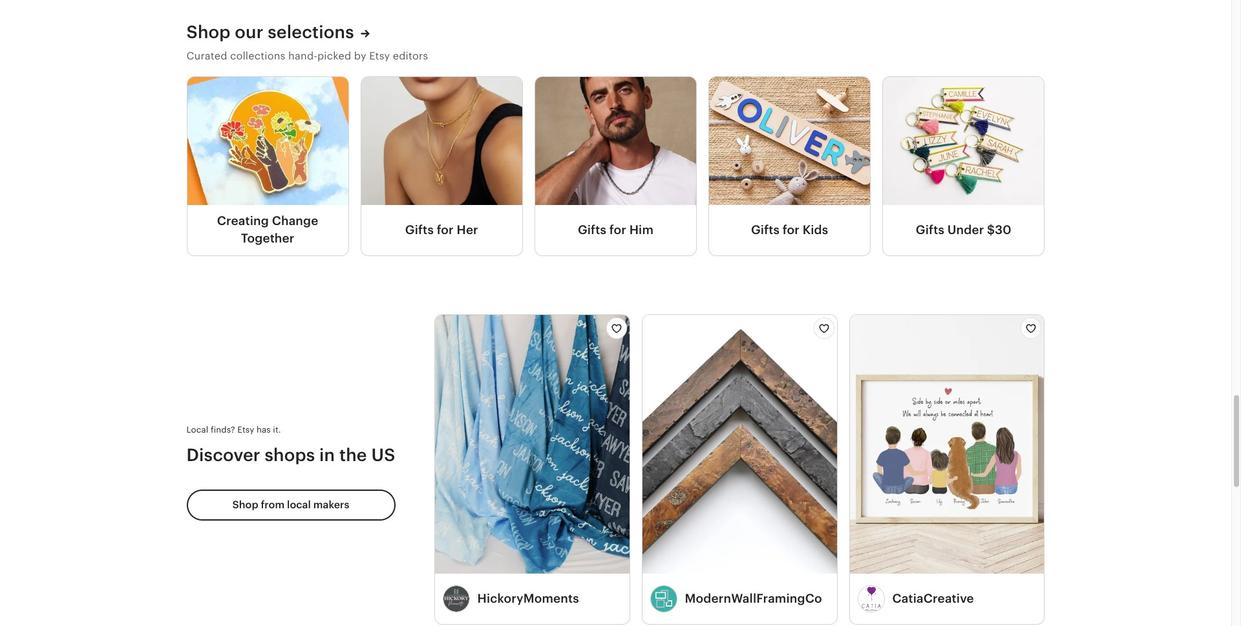 Task type: locate. For each thing, give the bounding box(es) containing it.
etsy right by
[[369, 50, 390, 62]]

local
[[187, 425, 208, 434]]

together
[[241, 231, 295, 245]]

1 for from the left
[[437, 223, 454, 236]]

gifts inside "link"
[[751, 223, 780, 236]]

gifts under $30 image
[[884, 77, 1045, 205]]

0 horizontal spatial shop
[[187, 22, 231, 42]]

shops
[[265, 445, 315, 465]]

3 for from the left
[[783, 223, 800, 236]]

0 vertical spatial etsy
[[369, 50, 390, 62]]

gifts for him image
[[535, 77, 697, 205]]

gifts for gifts for him
[[578, 223, 607, 236]]

by
[[354, 50, 367, 62]]

curated
[[187, 50, 227, 62]]

gifts for him
[[578, 223, 654, 236]]

gifts left the "him"
[[578, 223, 607, 236]]

0 horizontal spatial etsy
[[237, 425, 254, 434]]

in
[[320, 445, 335, 465]]

gifts
[[405, 223, 434, 236], [578, 223, 607, 236], [751, 223, 780, 236], [916, 223, 945, 236]]

shop from local makers
[[233, 499, 350, 511]]

gifts for her link
[[361, 205, 522, 255]]

1 gifts from the left
[[405, 223, 434, 236]]

us
[[371, 445, 396, 465]]

for for her
[[437, 223, 454, 236]]

gifts left under
[[916, 223, 945, 236]]

change
[[272, 214, 318, 228]]

0 vertical spatial shop
[[187, 22, 231, 42]]

for left her
[[437, 223, 454, 236]]

shop left from
[[233, 499, 258, 511]]

editors
[[393, 50, 428, 62]]

gifts under $30
[[916, 223, 1012, 236]]

for
[[437, 223, 454, 236], [610, 223, 627, 236], [783, 223, 800, 236]]

discover
[[187, 445, 260, 465]]

gifts for him link
[[535, 205, 697, 255]]

from
[[261, 499, 285, 511]]

gifts left her
[[405, 223, 434, 236]]

picked
[[318, 50, 351, 62]]

local
[[287, 499, 311, 511]]

shop for shop from local makers
[[233, 499, 258, 511]]

1 vertical spatial shop
[[233, 499, 258, 511]]

gifts under $30 link
[[884, 205, 1045, 255]]

4 gifts from the left
[[916, 223, 945, 236]]

creating
[[217, 214, 269, 228]]

gifts for her
[[405, 223, 478, 236]]

makers
[[314, 499, 350, 511]]

gifts left kids
[[751, 223, 780, 236]]

1 horizontal spatial etsy
[[369, 50, 390, 62]]

2 for from the left
[[610, 223, 627, 236]]

1 horizontal spatial for
[[610, 223, 627, 236]]

for left the "him"
[[610, 223, 627, 236]]

gifts for kids image
[[709, 77, 871, 205]]

gifts for gifts for her
[[405, 223, 434, 236]]

finds?
[[211, 425, 235, 434]]

our
[[235, 22, 264, 42]]

2 gifts from the left
[[578, 223, 607, 236]]

etsy
[[369, 50, 390, 62], [237, 425, 254, 434]]

0 horizontal spatial for
[[437, 223, 454, 236]]

2 horizontal spatial for
[[783, 223, 800, 236]]

for left kids
[[783, 223, 800, 236]]

shop
[[187, 22, 231, 42], [233, 499, 258, 511]]

1 horizontal spatial shop
[[233, 499, 258, 511]]

3 gifts from the left
[[751, 223, 780, 236]]

hand-
[[288, 50, 318, 62]]

it.
[[273, 425, 281, 434]]

for inside "link"
[[783, 223, 800, 236]]

shop up curated
[[187, 22, 231, 42]]

gifts for her image
[[361, 77, 522, 205]]

gifts for kids
[[751, 223, 829, 236]]

gifts for gifts under $30
[[916, 223, 945, 236]]

etsy left has
[[237, 425, 254, 434]]

creating change together
[[217, 214, 318, 245]]

him
[[630, 223, 654, 236]]



Task type: vqa. For each thing, say whether or not it's contained in the screenshot.
selections
yes



Task type: describe. For each thing, give the bounding box(es) containing it.
shop our selections
[[187, 22, 354, 42]]

catiacreative
[[893, 592, 974, 605]]

creating change together link
[[187, 205, 348, 255]]

under
[[948, 223, 985, 236]]

for for him
[[610, 223, 627, 236]]

shop from local makers link
[[187, 490, 396, 521]]

discover shops in the us
[[187, 445, 396, 465]]

shop for shop our selections
[[187, 22, 231, 42]]

modernwallframingco
[[685, 592, 822, 605]]

hickorymoments image
[[443, 585, 470, 612]]

has
[[257, 425, 271, 434]]

gifts for kids link
[[709, 205, 871, 255]]

creating change together image
[[187, 77, 348, 205]]

her
[[457, 223, 478, 236]]

kids
[[803, 223, 829, 236]]

modernwallframingco image
[[650, 585, 677, 612]]

shop our selections link
[[187, 21, 370, 43]]

$30
[[988, 223, 1012, 236]]

selections
[[268, 22, 354, 42]]

gifts for gifts for kids
[[751, 223, 780, 236]]

collections
[[230, 50, 286, 62]]

hickorymoments
[[478, 592, 579, 605]]

the
[[339, 445, 367, 465]]

for for kids
[[783, 223, 800, 236]]

1 vertical spatial etsy
[[237, 425, 254, 434]]

catiacreative image
[[858, 585, 885, 612]]

curated collections hand-picked by etsy editors
[[187, 50, 428, 62]]

local finds? etsy has it.
[[187, 425, 281, 434]]



